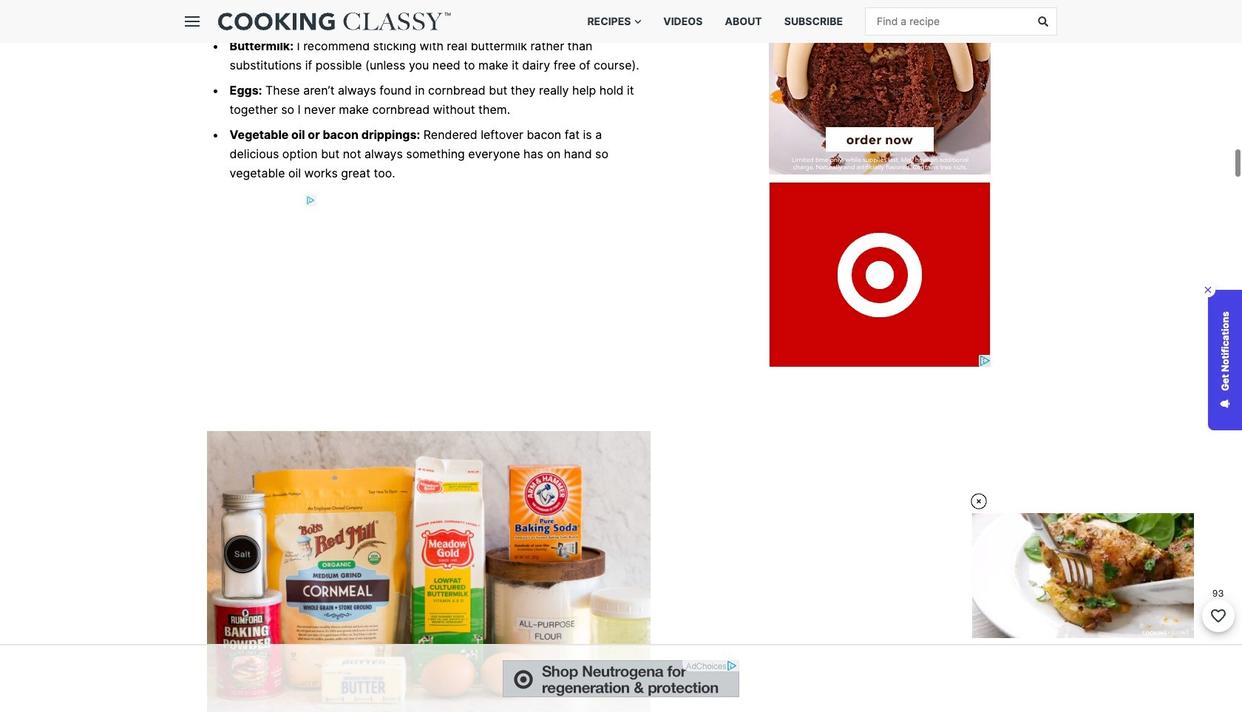 Task type: locate. For each thing, give the bounding box(es) containing it.
advertisement element
[[769, 0, 991, 175], [769, 182, 991, 367], [305, 195, 553, 402], [503, 661, 740, 698]]

cooking classy image
[[218, 13, 451, 30]]



Task type: vqa. For each thing, say whether or not it's contained in the screenshot.
Slow Cooker Pot Roast with potatoes and carrots on a white oval serving platter set over marble. image
no



Task type: describe. For each thing, give the bounding box(es) containing it.
video player application
[[973, 514, 1195, 638]]

southern cornbread recipe ingredients. image
[[207, 431, 651, 712]]

Find a recipe text field
[[866, 8, 1029, 35]]



